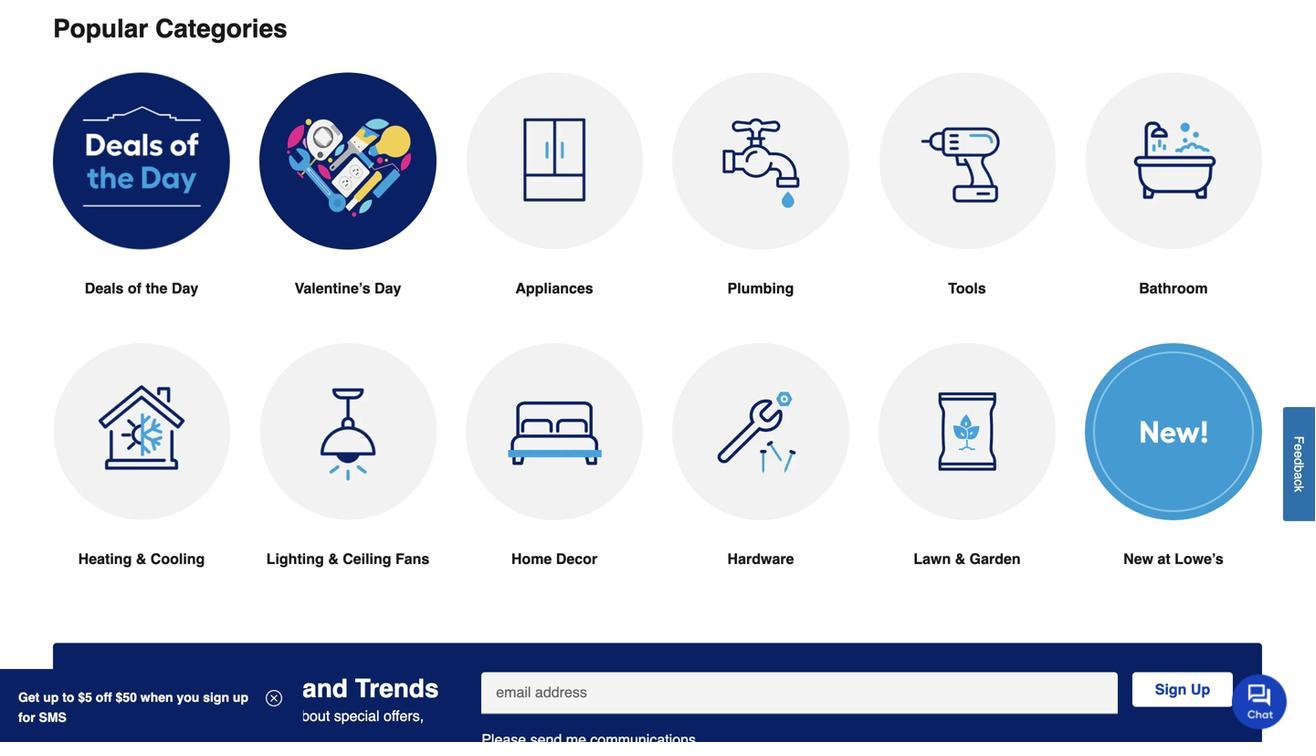 Task type: locate. For each thing, give the bounding box(es) containing it.
for down the get
[[18, 711, 35, 725]]

for down the when
[[136, 708, 153, 725]]

c
[[1292, 480, 1307, 486]]

an icon of a refrigerator. image
[[466, 72, 643, 249]]

decor
[[556, 551, 598, 568]]

1 horizontal spatial &
[[328, 551, 339, 568]]

get up to $5 off $50 when you sign up for sms
[[18, 691, 248, 725]]

sign inside button
[[1155, 681, 1187, 698]]

$50
[[116, 691, 137, 705]]

up up learn
[[233, 691, 248, 705]]

new at lowe's
[[1124, 551, 1224, 568]]

3 & from the left
[[955, 551, 966, 568]]

and down learn
[[210, 730, 234, 743]]

0 vertical spatial and
[[303, 674, 348, 704]]

and
[[303, 674, 348, 704], [210, 730, 234, 743]]

an icon of a bag of plant food. image
[[879, 343, 1056, 521]]

categories
[[155, 14, 288, 43]]

2 horizontal spatial &
[[955, 551, 966, 568]]

appliances link
[[466, 72, 643, 343]]

lowe's
[[1175, 551, 1224, 568]]

when
[[140, 691, 173, 705]]

up down $50
[[116, 708, 132, 725]]

e up the 'd'
[[1292, 444, 1307, 451]]

f e e d b a c k button
[[1283, 407, 1315, 521]]

an icon of a dripping faucet. image
[[672, 72, 850, 250]]

day right "valentine's"
[[375, 280, 401, 297]]

1 horizontal spatial to
[[203, 708, 215, 725]]

2 & from the left
[[328, 551, 339, 568]]

0 horizontal spatial sign
[[82, 708, 111, 725]]

to
[[62, 691, 74, 705], [203, 708, 215, 725]]

an icon of a bathtub with an attached shower rod and a shower head. image
[[1085, 72, 1262, 249]]

up
[[43, 691, 59, 705], [233, 691, 248, 705], [116, 708, 132, 725]]

&
[[136, 551, 146, 568], [328, 551, 339, 568], [955, 551, 966, 568]]

& inside 'link'
[[136, 551, 146, 568]]

for inside deals, inspiration and trends sign up for emails to learn more about special offers, promotions, events and more.
[[136, 708, 153, 725]]

deals, inspiration and trends sign up for emails to learn more about special offers, promotions, events and more.
[[82, 674, 439, 743]]

1 horizontal spatial day
[[375, 280, 401, 297]]

& for lighting
[[328, 551, 339, 568]]

1 vertical spatial sign
[[82, 708, 111, 725]]

0 vertical spatial to
[[62, 691, 74, 705]]

more
[[256, 708, 289, 725]]

trends
[[355, 674, 439, 704]]

e up the 'b' in the right of the page
[[1292, 451, 1307, 458]]

to left $5
[[62, 691, 74, 705]]

2 e from the top
[[1292, 451, 1307, 458]]

deals,
[[82, 674, 158, 704]]

popular
[[53, 14, 148, 43]]

& right 'lawn'
[[955, 551, 966, 568]]

1 horizontal spatial sign
[[1155, 681, 1187, 698]]

popular categories
[[53, 14, 288, 43]]

events
[[163, 730, 206, 743]]

deals of the day
[[85, 280, 198, 297]]

1 vertical spatial to
[[203, 708, 215, 725]]

day
[[172, 280, 198, 297], [375, 280, 401, 297]]

1 & from the left
[[136, 551, 146, 568]]

bathroom link
[[1085, 72, 1262, 343]]

sign left up
[[1155, 681, 1187, 698]]

sign down 'off'
[[82, 708, 111, 725]]

more.
[[238, 730, 276, 743]]

off
[[96, 691, 112, 705]]

2 horizontal spatial up
[[233, 691, 248, 705]]

1 horizontal spatial up
[[116, 708, 132, 725]]

of
[[128, 280, 142, 297]]

0 vertical spatial sign
[[1155, 681, 1187, 698]]

sign
[[203, 691, 229, 705]]

0 horizontal spatial and
[[210, 730, 234, 743]]

1 horizontal spatial for
[[136, 708, 153, 725]]

home decor
[[511, 551, 598, 568]]

& left ceiling
[[328, 551, 339, 568]]

e
[[1292, 444, 1307, 451], [1292, 451, 1307, 458]]

to inside deals, inspiration and trends sign up for emails to learn more about special offers, promotions, events and more.
[[203, 708, 215, 725]]

0 horizontal spatial day
[[172, 280, 198, 297]]

& for heating
[[136, 551, 146, 568]]

valentine's
[[295, 280, 371, 297]]

the
[[146, 280, 168, 297]]

up up sms
[[43, 691, 59, 705]]

to down sign
[[203, 708, 215, 725]]

special
[[334, 708, 380, 725]]

get
[[18, 691, 40, 705]]

0 horizontal spatial &
[[136, 551, 146, 568]]

an icon of a power drill. image
[[879, 72, 1056, 249]]

chat invite button image
[[1232, 674, 1288, 730]]

at
[[1158, 551, 1171, 568]]

sign
[[1155, 681, 1187, 698], [82, 708, 111, 725]]

0 horizontal spatial to
[[62, 691, 74, 705]]

0 horizontal spatial for
[[18, 711, 35, 725]]

and up 'about' at left bottom
[[303, 674, 348, 704]]

sign up button
[[1133, 673, 1233, 707]]

& right heating
[[136, 551, 146, 568]]

lawn & garden link
[[879, 343, 1056, 614]]

an icon of a wrench, hex nut and nails. image
[[672, 343, 850, 521]]

for
[[136, 708, 153, 725], [18, 711, 35, 725]]

up
[[1191, 681, 1211, 698]]

cooling
[[151, 551, 205, 568]]

2 day from the left
[[375, 280, 401, 297]]

heating
[[78, 551, 132, 568]]

1 e from the top
[[1292, 444, 1307, 451]]

day right the
[[172, 280, 198, 297]]



Task type: describe. For each thing, give the bounding box(es) containing it.
you
[[177, 691, 199, 705]]

1 vertical spatial and
[[210, 730, 234, 743]]

0 horizontal spatial up
[[43, 691, 59, 705]]

emailAddress text field
[[489, 673, 1111, 704]]

fans
[[396, 551, 430, 568]]

an icon of a house with a sun and snowflake inside. image
[[53, 343, 230, 520]]

deals of the day icon. image
[[53, 72, 230, 250]]

f
[[1292, 436, 1307, 444]]

sign up
[[1155, 681, 1211, 698]]

heating & cooling link
[[53, 343, 230, 614]]

for inside get up to $5 off $50 when you sign up for sms
[[18, 711, 35, 725]]

lighting
[[266, 551, 324, 568]]

sms
[[39, 711, 67, 725]]

an icon of a bed. image
[[466, 343, 643, 521]]

b
[[1292, 465, 1307, 473]]

ceiling
[[343, 551, 391, 568]]

& for lawn
[[955, 551, 966, 568]]

learn
[[220, 708, 252, 725]]

home
[[511, 551, 552, 568]]

a heart-shaped icon with light bulbs, a wrench, an outlet and paint brushes inside. image
[[259, 72, 437, 250]]

k
[[1292, 486, 1307, 492]]

about
[[293, 708, 330, 725]]

up inside deals, inspiration and trends sign up for emails to learn more about special offers, promotions, events and more.
[[116, 708, 132, 725]]

tools link
[[879, 72, 1056, 343]]

bathroom
[[1139, 280, 1208, 297]]

deals
[[85, 280, 124, 297]]

deals of the day link
[[53, 72, 230, 343]]

sign inside deals, inspiration and trends sign up for emails to learn more about special offers, promotions, events and more.
[[82, 708, 111, 725]]

1 day from the left
[[172, 280, 198, 297]]

d
[[1292, 458, 1307, 465]]

hardware link
[[672, 343, 850, 614]]

to inside get up to $5 off $50 when you sign up for sms
[[62, 691, 74, 705]]

promotions,
[[82, 730, 159, 743]]

new at lowe's link
[[1085, 343, 1262, 614]]

emails
[[157, 708, 199, 725]]

home decor link
[[466, 343, 643, 614]]

$5
[[78, 691, 92, 705]]

f e e d b a c k
[[1292, 436, 1307, 492]]

heating & cooling
[[78, 551, 205, 568]]

lawn & garden
[[914, 551, 1021, 568]]

appliances
[[515, 280, 593, 297]]

lawn
[[914, 551, 951, 568]]

lighting & ceiling fans
[[266, 551, 430, 568]]

an icon of a hanging pendant light. image
[[259, 343, 437, 520]]

new. image
[[1085, 343, 1262, 521]]

offers,
[[384, 708, 424, 725]]

1 horizontal spatial and
[[303, 674, 348, 704]]

a
[[1292, 473, 1307, 480]]

plumbing
[[728, 280, 794, 297]]

plumbing link
[[672, 72, 850, 343]]

lighting & ceiling fans link
[[259, 343, 437, 614]]

garden
[[970, 551, 1021, 568]]

valentine's day
[[295, 280, 401, 297]]

hardware
[[728, 551, 794, 568]]

valentine's day link
[[259, 72, 437, 343]]

new
[[1124, 551, 1154, 568]]

tools
[[948, 280, 986, 297]]

inspiration
[[165, 674, 295, 704]]



Task type: vqa. For each thing, say whether or not it's contained in the screenshot.
Bathroom Deals link
no



